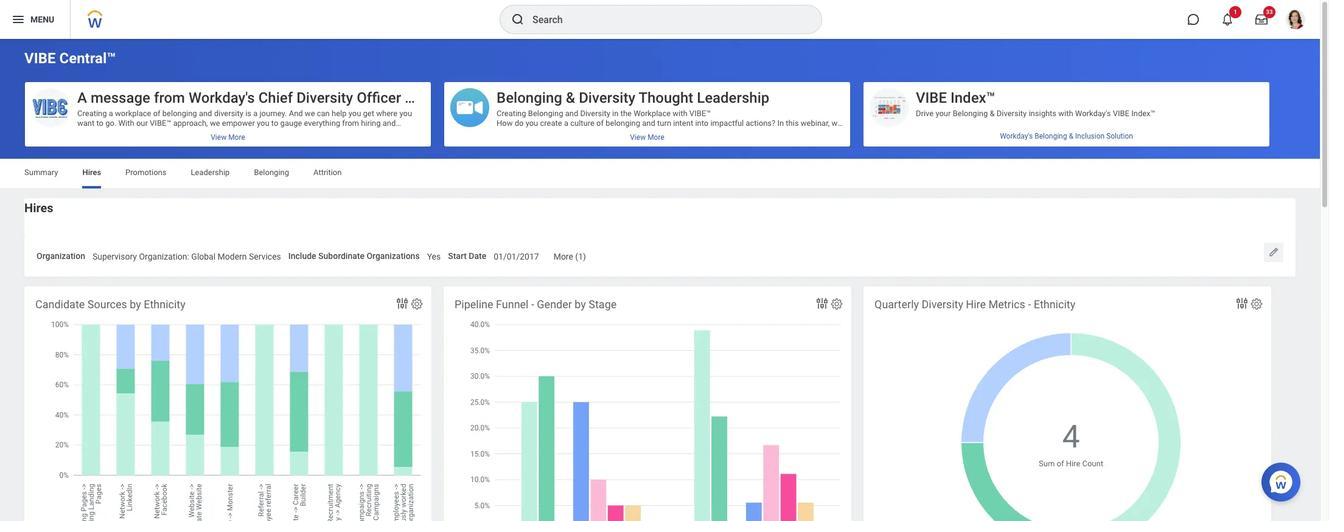 Task type: locate. For each thing, give the bounding box(es) containing it.
1 vertical spatial workday's
[[1075, 109, 1111, 118]]

can inside creating belonging and diversity in the workplace with vibe™ how do you create a culture of belonging and turn intent into impactful actions? in this webinar, we share our strategies for valuing inclusion, belonging, and equity for all and show how our solutions can help you enable change. watch webinar
[[497, 138, 509, 147]]

the
[[621, 109, 632, 118], [570, 167, 581, 176], [815, 177, 826, 186]]

gauge
[[280, 119, 302, 128]]

2 horizontal spatial your
[[936, 109, 951, 118]]

0 horizontal spatial with
[[526, 187, 541, 196]]

1 horizontal spatial leadership
[[697, 89, 770, 107]]

leadership up impactful
[[697, 89, 770, 107]]

1 horizontal spatial help
[[511, 138, 526, 147]]

create up strategies
[[540, 119, 562, 128]]

0 vertical spatial your
[[936, 109, 951, 118]]

leaders,
[[578, 177, 605, 186]]

how
[[777, 128, 792, 138], [518, 177, 533, 186], [820, 235, 835, 245]]

vibe™ up people's
[[150, 119, 171, 128]]

2 vertical spatial can
[[497, 138, 509, 147]]

real
[[516, 197, 529, 206]]

show
[[756, 128, 775, 138]]

1 vertical spatial workday
[[713, 245, 744, 254]]

hiring
[[361, 119, 381, 128]]

by left stage
[[575, 298, 586, 311]]

vibe for vibe central™
[[24, 50, 56, 67]]

0 horizontal spatial belonging
[[162, 109, 197, 118]]

1 vertical spatial in
[[729, 177, 735, 186]]

in inside coming together on the path to equality learn how companies, leaders, and organizations each play a role in building equality. join the webinar with workday leaders and discover ways to assess your intentions against outcomes and drive real change.
[[729, 177, 735, 186]]

learn right company.
[[798, 235, 818, 245]]

inclusion,
[[607, 128, 641, 138]]

to down with
[[120, 128, 127, 138]]

1 by from the left
[[130, 298, 141, 311]]

2 horizontal spatial how
[[820, 235, 835, 245]]

measure relative performance to focus belonging & diversity efforts
[[916, 128, 1158, 138]]

1 vertical spatial change.
[[531, 197, 559, 206]]

vibe up solution
[[1113, 109, 1130, 118]]

change. down companies, at the top left of page
[[531, 197, 559, 206]]

belonging up the approach,
[[162, 109, 197, 118]]

help up everything
[[332, 109, 347, 118]]

stand
[[341, 128, 361, 138]]

0 horizontal spatial help
[[332, 109, 347, 118]]

2 horizontal spatial can
[[497, 138, 509, 147]]

together
[[547, 245, 576, 254]]

creating belonging and diversity in the workplace with vibe™ how do you create a culture of belonging and turn intent into impactful actions? in this webinar, we share our strategies for valuing inclusion, belonging, and equity for all and show how our solutions can help you enable change. watch webinar
[[497, 109, 842, 157]]

workplace
[[115, 109, 151, 118]]

can up everything
[[317, 109, 330, 118]]

0 vertical spatial the
[[621, 109, 632, 118]]

index™
[[951, 89, 996, 107], [1132, 109, 1156, 118]]

we inside creating belonging and diversity in the workplace with vibe™ how do you create a culture of belonging and turn intent into impactful actions? in this webinar, we share our strategies for valuing inclusion, belonging, and equity for all and show how our solutions can help you enable change. watch webinar
[[832, 119, 842, 128]]

systemic
[[611, 245, 643, 254]]

and down the equality
[[607, 177, 620, 186]]

hires down summary
[[24, 201, 53, 215]]

& left inclusion
[[1069, 132, 1074, 141]]

your down role
[[706, 187, 721, 196]]

workday for progress
[[713, 245, 744, 254]]

vibe™ inside creating belonging and diversity in the workplace with vibe™ how do you create a culture of belonging and turn intent into impactful actions? in this webinar, we share our strategies for valuing inclusion, belonging, and equity for all and show how our solutions can help you enable change. watch webinar
[[690, 109, 711, 118]]

workday down companies, at the top left of page
[[543, 187, 574, 196]]

with up the workday's belonging & inclusion solution on the top of page
[[1059, 109, 1073, 118]]

0 horizontal spatial hire
[[966, 298, 986, 311]]

1 horizontal spatial the
[[621, 109, 632, 118]]

of right the sum
[[1057, 460, 1064, 469]]

1 vertical spatial leadership
[[191, 168, 230, 177]]

in right role
[[729, 177, 735, 186]]

1 vertical spatial from
[[342, 119, 359, 128]]

0 horizontal spatial learn
[[497, 177, 516, 186]]

by right the sources
[[130, 298, 141, 311]]

0 horizontal spatial from
[[154, 89, 185, 107]]

creating inside creating belonging and diversity in the workplace with vibe™ how do you create a culture of belonging and turn intent into impactful actions? in this webinar, we share our strategies for valuing inclusion, belonging, and equity for all and show how our solutions can help you enable change. watch webinar
[[497, 109, 526, 118]]

ethnicity right metrics
[[1034, 298, 1076, 311]]

0 vertical spatial create
[[540, 119, 562, 128]]

0 horizontal spatial in
[[612, 109, 619, 118]]

0 vertical spatial hire
[[966, 298, 986, 311]]

1 horizontal spatial hire
[[1066, 460, 1081, 469]]

0 vertical spatial leadership
[[697, 89, 770, 107]]

configure quarterly diversity hire metrics - ethnicity image
[[1250, 297, 1264, 311]]

of inside creating belonging and diversity in the workplace with vibe™ how do you create a culture of belonging and turn intent into impactful actions? in this webinar, we share our strategies for valuing inclusion, belonging, and equity for all and show how our solutions can help you enable change. watch webinar
[[597, 119, 604, 128]]

outcomes
[[788, 187, 823, 196]]

to up promotions
[[96, 119, 103, 128]]

0 horizontal spatial index™
[[951, 89, 996, 107]]

1 horizontal spatial we
[[305, 109, 315, 118]]

workday for companies,
[[543, 187, 574, 196]]

in inside creating belonging and diversity in the workplace with vibe™ how do you create a culture of belonging and turn intent into impactful actions? in this webinar, we share our strategies for valuing inclusion, belonging, and equity for all and show how our solutions can help you enable change. watch webinar
[[612, 109, 619, 118]]

how inside creating belonging and diversity in the workplace with vibe™ how do you create a culture of belonging and turn intent into impactful actions? in this webinar, we share our strategies for valuing inclusion, belonging, and equity for all and show how our solutions can help you enable change. watch webinar
[[777, 128, 792, 138]]

webinar
[[497, 187, 525, 196]]

hire left metrics
[[966, 298, 986, 311]]

to down journey.
[[271, 119, 278, 128]]

against
[[760, 187, 786, 196]]

in up inclusion,
[[612, 109, 619, 118]]

equality.
[[767, 177, 796, 186]]

Supervisory Organization: Global Modern Services text field
[[92, 245, 281, 266]]

a up go.
[[109, 109, 113, 118]]

the inside creating belonging and diversity in the workplace with vibe™ how do you create a culture of belonging and turn intent into impactful actions? in this webinar, we share our strategies for valuing inclusion, belonging, and equity for all and show how our solutions can help you enable change. watch webinar
[[621, 109, 632, 118]]

2 configure and view chart data image from the left
[[815, 296, 830, 311]]

for down culture
[[569, 128, 578, 138]]

2 horizontal spatial the
[[815, 177, 826, 186]]

we up solutions at the top of page
[[832, 119, 842, 128]]

then
[[378, 128, 394, 138]]

of
[[153, 109, 160, 118], [597, 119, 604, 128], [199, 128, 207, 138], [1057, 460, 1064, 469]]

we
[[305, 109, 315, 118], [210, 119, 220, 128], [832, 119, 842, 128]]

0 vertical spatial from
[[154, 89, 185, 107]]

summary
[[24, 168, 58, 177]]

to
[[96, 119, 103, 128], [271, 119, 278, 128], [120, 128, 127, 138], [1026, 128, 1033, 138], [601, 167, 608, 176], [670, 187, 677, 196], [565, 235, 572, 245], [578, 245, 585, 254]]

configure and view chart data image
[[1235, 296, 1250, 311]]

belonging up relative
[[953, 109, 988, 118]]

configure pipeline funnel - gender by stage image
[[830, 297, 844, 311]]

0 horizontal spatial where
[[304, 128, 325, 138]]

hires down "action."
[[82, 168, 101, 177]]

0 horizontal spatial create
[[540, 119, 562, 128]]

with up "intent"
[[673, 109, 688, 118]]

1 horizontal spatial can
[[317, 109, 330, 118]]

on
[[559, 167, 568, 176]]

sense
[[176, 128, 197, 138]]

coming together on the path to equality learn how companies, leaders, and organizations each play a role in building equality. join the webinar with workday leaders and discover ways to assess your intentions against outcomes and drive real change.
[[497, 167, 838, 206]]

your
[[936, 109, 951, 118], [129, 128, 144, 138], [706, 187, 721, 196]]

0 vertical spatial can
[[317, 109, 330, 118]]

from
[[154, 89, 185, 107], [342, 119, 359, 128]]

0 horizontal spatial change.
[[531, 197, 559, 206]]

0 horizontal spatial by
[[130, 298, 141, 311]]

services
[[249, 252, 281, 262]]

1 vertical spatial hire
[[1066, 460, 1081, 469]]

we down diversity on the left top of page
[[210, 119, 220, 128]]

gender
[[537, 298, 572, 311]]

creating
[[77, 109, 107, 118], [497, 109, 526, 118]]

vibe for vibe index™
[[916, 89, 947, 107]]

0 horizontal spatial workday
[[543, 187, 574, 196]]

workday's up diversity on the left top of page
[[189, 89, 255, 107]]

belonging down creating a workplace of belonging and diversity is a journey. and we can help you get where you want to go. with our vibe™ approach, we empower you to gauge everything from hiring and promotions to your people's sense of belonging—so you can see where you stand and then take action.
[[254, 168, 289, 177]]

1 vertical spatial learn
[[798, 235, 818, 245]]

all
[[731, 128, 739, 138]]

organization:
[[139, 252, 189, 262]]

tab list containing summary
[[12, 159, 1308, 189]]

where down everything
[[304, 128, 325, 138]]

0 horizontal spatial workday's
[[189, 89, 255, 107]]

menu button
[[0, 0, 70, 39]]

vibe up the drive
[[916, 89, 947, 107]]

enable
[[543, 138, 566, 147]]

0 vertical spatial hires
[[82, 168, 101, 177]]

global
[[191, 252, 216, 262]]

change.
[[568, 138, 596, 147], [531, 197, 559, 206]]

from up the approach,
[[154, 89, 185, 107]]

1 horizontal spatial change.
[[568, 138, 596, 147]]

workday down progress
[[713, 245, 744, 254]]

belonging right focus
[[1058, 128, 1093, 138]]

can down gauge
[[274, 128, 287, 138]]

creating up how
[[497, 109, 526, 118]]

create inside we're taking action to examine our practices and accelerate progress in our company. learn how we're working together to create systemic change both within workday and externally. read blog
[[587, 245, 609, 254]]

a left role
[[707, 177, 711, 186]]

more (1)
[[554, 252, 586, 262]]

a inside coming together on the path to equality learn how companies, leaders, and organizations each play a role in building equality. join the webinar with workday leaders and discover ways to assess your intentions against outcomes and drive real change.
[[707, 177, 711, 186]]

journey.
[[260, 109, 287, 118]]

your right the drive
[[936, 109, 951, 118]]

2 by from the left
[[575, 298, 586, 311]]

1 horizontal spatial workday
[[713, 245, 744, 254]]

0 horizontal spatial for
[[569, 128, 578, 138]]

0 horizontal spatial configure and view chart data image
[[395, 296, 410, 311]]

with
[[118, 119, 134, 128]]

0 horizontal spatial creating
[[77, 109, 107, 118]]

1 horizontal spatial with
[[673, 109, 688, 118]]

and up the then
[[383, 119, 396, 128]]

2 vertical spatial your
[[706, 187, 721, 196]]

index™ up relative
[[951, 89, 996, 107]]

discover
[[619, 187, 648, 196]]

organizations
[[622, 177, 670, 186]]

0 vertical spatial workday
[[543, 187, 574, 196]]

1 creating from the left
[[77, 109, 107, 118]]

your inside creating a workplace of belonging and diversity is a journey. and we can help you get where you want to go. with our vibe™ approach, we empower you to gauge everything from hiring and promotions to your people's sense of belonging—so you can see where you stand and then take action.
[[129, 128, 144, 138]]

your down with
[[129, 128, 144, 138]]

1 horizontal spatial your
[[706, 187, 721, 196]]

create
[[540, 119, 562, 128], [587, 245, 609, 254]]

2 vertical spatial in
[[740, 235, 746, 245]]

creating up want
[[77, 109, 107, 118]]

1 horizontal spatial by
[[575, 298, 586, 311]]

1 for from the left
[[569, 128, 578, 138]]

1 horizontal spatial ethnicity
[[1034, 298, 1076, 311]]

the down belonging & diversity thought leadership
[[621, 109, 632, 118]]

workday inside we're taking action to examine our practices and accelerate progress in our company. learn how we're working together to create systemic change both within workday and externally. read blog
[[713, 245, 744, 254]]

carin
[[405, 89, 439, 107]]

profile logan mcneil image
[[1286, 10, 1306, 32]]

1 horizontal spatial in
[[729, 177, 735, 186]]

the right 'join'
[[815, 177, 826, 186]]

0 horizontal spatial the
[[570, 167, 581, 176]]

0 vertical spatial in
[[612, 109, 619, 118]]

solution
[[1107, 132, 1133, 141]]

by
[[130, 298, 141, 311], [575, 298, 586, 311]]

1 horizontal spatial belonging
[[606, 119, 640, 128]]

2 vertical spatial workday's
[[1000, 132, 1033, 141]]

start
[[448, 251, 467, 261]]

belonging
[[497, 89, 562, 107], [528, 109, 563, 118], [953, 109, 988, 118], [1058, 128, 1093, 138], [1035, 132, 1067, 141], [254, 168, 289, 177]]

configure and view chart data image inside candidate sources by ethnicity element
[[395, 296, 410, 311]]

configure and view chart data image for candidate sources by ethnicity
[[395, 296, 410, 311]]

for
[[569, 128, 578, 138], [719, 128, 729, 138]]

0 horizontal spatial -
[[531, 298, 534, 311]]

0 vertical spatial vibe
[[24, 50, 56, 67]]

date
[[469, 251, 486, 261]]

0 horizontal spatial can
[[274, 128, 287, 138]]

a left culture
[[564, 119, 568, 128]]

companies,
[[535, 177, 576, 186]]

2 for from the left
[[719, 128, 729, 138]]

0 horizontal spatial hires
[[24, 201, 53, 215]]

1 ethnicity from the left
[[144, 298, 185, 311]]

inbox large image
[[1256, 13, 1268, 26]]

working
[[517, 245, 545, 254]]

learn down coming on the top of page
[[497, 177, 516, 186]]

0 vertical spatial how
[[777, 128, 792, 138]]

0 vertical spatial workday's
[[189, 89, 255, 107]]

where down officer
[[376, 109, 398, 118]]

vibe down menu
[[24, 50, 56, 67]]

0 horizontal spatial we
[[210, 119, 220, 128]]

configure and view chart data image
[[395, 296, 410, 311], [815, 296, 830, 311]]

1 horizontal spatial creating
[[497, 109, 526, 118]]

&
[[566, 89, 575, 107], [990, 109, 995, 118], [1095, 128, 1100, 138], [1069, 132, 1074, 141]]

1 horizontal spatial from
[[342, 119, 359, 128]]

configure and view chart data image inside pipeline funnel - gender by stage element
[[815, 296, 830, 311]]

our inside creating a workplace of belonging and diversity is a journey. and we can help you get where you want to go. with our vibe™ approach, we empower you to gauge everything from hiring and promotions to your people's sense of belonging—so you can see where you stand and then take action.
[[136, 119, 148, 128]]

belonging down the insights at right top
[[1035, 132, 1067, 141]]

1 horizontal spatial vibe™
[[690, 109, 711, 118]]

vibe™ up into
[[690, 109, 711, 118]]

within
[[690, 245, 711, 254]]

include subordinate organizations element
[[427, 244, 441, 266]]

1 horizontal spatial configure and view chart data image
[[815, 296, 830, 311]]

with
[[673, 109, 688, 118], [1059, 109, 1073, 118], [526, 187, 541, 196]]

how up webinar
[[518, 177, 533, 186]]

1 vertical spatial hires
[[24, 201, 53, 215]]

and down hiring on the top of the page
[[363, 128, 376, 138]]

into
[[695, 119, 709, 128]]

1 horizontal spatial learn
[[798, 235, 818, 245]]

1 horizontal spatial for
[[719, 128, 729, 138]]

& up culture
[[566, 89, 575, 107]]

tab list
[[12, 159, 1308, 189]]

quarterly diversity hire metrics - ethnicity
[[875, 298, 1076, 311]]

belonging,
[[643, 128, 679, 138]]

2 horizontal spatial in
[[740, 235, 746, 245]]

configure and view chart data image left configure pipeline funnel - gender by stage icon
[[815, 296, 830, 311]]

help up watch
[[511, 138, 526, 147]]

and down leaders,
[[603, 187, 617, 196]]

0 vertical spatial index™
[[951, 89, 996, 107]]

edit image
[[1268, 247, 1280, 259]]

and up culture
[[565, 109, 578, 118]]

belonging inside creating a workplace of belonging and diversity is a journey. and we can help you get where you want to go. with our vibe™ approach, we empower you to gauge everything from hiring and promotions to your people's sense of belonging—so you can see where you stand and then take action.
[[162, 109, 197, 118]]

configure and view chart data image left configure candidate sources by ethnicity icon
[[395, 296, 410, 311]]

1 horizontal spatial index™
[[1132, 109, 1156, 118]]

of down the approach,
[[199, 128, 207, 138]]

where
[[376, 109, 398, 118], [304, 128, 325, 138]]

2 horizontal spatial we
[[832, 119, 842, 128]]

0 horizontal spatial how
[[518, 177, 533, 186]]

diversity inside creating belonging and diversity in the workplace with vibe™ how do you create a culture of belonging and turn intent into impactful actions? in this webinar, we share our strategies for valuing inclusion, belonging, and equity for all and show how our solutions can help you enable change. watch webinar
[[580, 109, 610, 118]]

1 vertical spatial vibe
[[916, 89, 947, 107]]

drive your belonging & diversity insights with workday's vibe index™
[[916, 109, 1156, 118]]

workday inside coming together on the path to equality learn how companies, leaders, and organizations each play a role in building equality. join the webinar with workday leaders and discover ways to assess your intentions against outcomes and drive real change.
[[543, 187, 574, 196]]

index™ up efforts
[[1132, 109, 1156, 118]]

from up "stand"
[[342, 119, 359, 128]]

2 vertical spatial how
[[820, 235, 835, 245]]

- right metrics
[[1028, 298, 1031, 311]]

Yes text field
[[427, 245, 441, 266]]

to up together at the top left of the page
[[565, 235, 572, 245]]

1 horizontal spatial create
[[587, 245, 609, 254]]

0 horizontal spatial vibe™
[[150, 119, 171, 128]]

0 vertical spatial change.
[[568, 138, 596, 147]]

search image
[[511, 12, 525, 27]]

help inside creating belonging and diversity in the workplace with vibe™ how do you create a culture of belonging and turn intent into impactful actions? in this webinar, we share our strategies for valuing inclusion, belonging, and equity for all and show how our solutions can help you enable change. watch webinar
[[511, 138, 526, 147]]

workday's up inclusion
[[1075, 109, 1111, 118]]

the right on
[[570, 167, 581, 176]]

inclusion
[[1075, 132, 1105, 141]]

1 vertical spatial create
[[587, 245, 609, 254]]

practices
[[619, 235, 652, 245]]

1 horizontal spatial where
[[376, 109, 398, 118]]

candidate sources by ethnicity
[[35, 298, 185, 311]]

webinar,
[[801, 119, 830, 128]]

of up valuing
[[597, 119, 604, 128]]

creating for creating belonging and diversity in the workplace with vibe™ how do you create a culture of belonging and turn intent into impactful actions? in this webinar, we share our strategies for valuing inclusion, belonging, and equity for all and show how our solutions can help you enable change. watch webinar
[[497, 109, 526, 118]]

in right progress
[[740, 235, 746, 245]]

change. down valuing
[[568, 138, 596, 147]]

vibe™
[[690, 109, 711, 118], [150, 119, 171, 128]]

organizations
[[367, 251, 420, 261]]

relative
[[949, 128, 976, 138]]

creating inside creating a workplace of belonging and diversity is a journey. and we can help you get where you want to go. with our vibe™ approach, we empower you to gauge everything from hiring and promotions to your people's sense of belonging—so you can see where you stand and then take action.
[[77, 109, 107, 118]]

2 vertical spatial vibe
[[1113, 109, 1130, 118]]

belonging up inclusion,
[[606, 119, 640, 128]]

1 - from the left
[[531, 298, 534, 311]]

create inside creating belonging and diversity in the workplace with vibe™ how do you create a culture of belonging and turn intent into impactful actions? in this webinar, we share our strategies for valuing inclusion, belonging, and equity for all and show how our solutions can help you enable change. watch webinar
[[540, 119, 562, 128]]

belonging up strategies
[[528, 109, 563, 118]]

create down examine
[[587, 245, 609, 254]]

2 creating from the left
[[497, 109, 526, 118]]

1 vertical spatial your
[[129, 128, 144, 138]]

workday's left focus
[[1000, 132, 1033, 141]]

learn inside coming together on the path to equality learn how companies, leaders, and organizations each play a role in building equality. join the webinar with workday leaders and discover ways to assess your intentions against outcomes and drive real change.
[[497, 177, 516, 186]]

vibe central™
[[24, 50, 116, 67]]

how right company.
[[820, 235, 835, 245]]

0 vertical spatial learn
[[497, 177, 516, 186]]

quarterly diversity hire metrics - ethnicity element
[[864, 286, 1271, 522]]

accelerate
[[669, 235, 705, 245]]

insights
[[1029, 109, 1057, 118]]

1 configure and view chart data image from the left
[[395, 296, 410, 311]]

can
[[317, 109, 330, 118], [274, 128, 287, 138], [497, 138, 509, 147]]

we right "and"
[[305, 109, 315, 118]]

0 vertical spatial where
[[376, 109, 398, 118]]

2 horizontal spatial workday's
[[1075, 109, 1111, 118]]

quarterly
[[875, 298, 919, 311]]

of up people's
[[153, 109, 160, 118]]

can down share at the top left of the page
[[497, 138, 509, 147]]

progress
[[707, 235, 738, 245]]

belonging inside creating belonging and diversity in the workplace with vibe™ how do you create a culture of belonging and turn intent into impactful actions? in this webinar, we share our strategies for valuing inclusion, belonging, and equity for all and show how our solutions can help you enable change. watch webinar
[[528, 109, 563, 118]]

1 horizontal spatial vibe
[[916, 89, 947, 107]]

- right funnel
[[531, 298, 534, 311]]

notifications large image
[[1222, 13, 1234, 26]]

menu banner
[[0, 0, 1320, 39]]

ethnicity down organization: on the left of page
[[144, 298, 185, 311]]

to down examine
[[578, 245, 585, 254]]

leadership down belonging—so on the left of page
[[191, 168, 230, 177]]

0 horizontal spatial vibe
[[24, 50, 56, 67]]



Task type: describe. For each thing, give the bounding box(es) containing it.
organization
[[37, 251, 85, 261]]

chief
[[258, 89, 293, 107]]

More (1) text field
[[554, 245, 586, 266]]

go.
[[105, 119, 116, 128]]

equity
[[696, 128, 717, 138]]

belonging & diversity thought leadership
[[497, 89, 770, 107]]

want
[[77, 119, 95, 128]]

Search Workday  search field
[[533, 6, 797, 33]]

we're taking action to examine our practices and accelerate progress in our company. learn how we're working together to create systemic change both within workday and externally. read blog
[[497, 235, 835, 264]]

and down "intent"
[[681, 128, 694, 138]]

equality
[[610, 167, 638, 176]]

creating a workplace of belonging and diversity is a journey. and we can help you get where you want to go. with our vibe™ approach, we empower you to gauge everything from hiring and promotions to your people's sense of belonging—so you can see where you stand and then take action.
[[77, 109, 412, 147]]

candidate sources by ethnicity element
[[24, 286, 432, 522]]

and up change
[[654, 235, 667, 245]]

our down do
[[518, 128, 530, 138]]

diversity inside the quarterly diversity hire metrics - ethnicity element
[[922, 298, 963, 311]]

01/01/2017
[[494, 252, 539, 262]]

this
[[786, 119, 799, 128]]

1 horizontal spatial hires
[[82, 168, 101, 177]]

candidate
[[35, 298, 85, 311]]

empower
[[222, 119, 255, 128]]

subordinate
[[318, 251, 365, 261]]

justify image
[[11, 12, 26, 27]]

1 vertical spatial where
[[304, 128, 325, 138]]

vibe index™
[[916, 89, 996, 107]]

4
[[1062, 419, 1080, 456]]

our up systemic
[[606, 235, 617, 245]]

4 main content
[[0, 39, 1320, 522]]

how
[[497, 119, 513, 128]]

a inside creating belonging and diversity in the workplace with vibe™ how do you create a culture of belonging and turn intent into impactful actions? in this webinar, we share our strategies for valuing inclusion, belonging, and equity for all and show how our solutions can help you enable change. watch webinar
[[564, 119, 568, 128]]

1 vertical spatial can
[[274, 128, 287, 138]]

pipeline funnel - gender by stage element
[[444, 286, 852, 522]]

creating for creating a workplace of belonging and diversity is a journey. and we can help you get where you want to go. with our vibe™ approach, we empower you to gauge everything from hiring and promotions to your people's sense of belonging—so you can see where you stand and then take action.
[[77, 109, 107, 118]]

include subordinate organizations
[[288, 251, 420, 261]]

turn
[[657, 119, 671, 128]]

company.
[[762, 235, 796, 245]]

our down this
[[794, 128, 805, 138]]

how inside we're taking action to examine our practices and accelerate progress in our company. learn how we're working together to create systemic change both within workday and externally. read blog
[[820, 235, 835, 245]]

help inside creating a workplace of belonging and diversity is a journey. and we can help you get where you want to go. with our vibe™ approach, we empower you to gauge everything from hiring and promotions to your people's sense of belonging—so you can see where you stand and then take action.
[[332, 109, 347, 118]]

central™
[[59, 50, 116, 67]]

& left solution
[[1095, 128, 1100, 138]]

externally.
[[761, 245, 796, 254]]

sources
[[88, 298, 127, 311]]

valuing
[[580, 128, 606, 138]]

learn inside we're taking action to examine our practices and accelerate progress in our company. learn how we're working together to create systemic change both within workday and externally. read blog
[[798, 235, 818, 245]]

start date element
[[494, 244, 539, 266]]

pipeline
[[455, 298, 493, 311]]

coming
[[497, 167, 524, 176]]

with inside coming together on the path to equality learn how companies, leaders, and organizations each play a role in building equality. join the webinar with workday leaders and discover ways to assess your intentions against outcomes and drive real change.
[[526, 187, 541, 196]]

to down each
[[670, 187, 677, 196]]

vibe™ inside creating a workplace of belonging and diversity is a journey. and we can help you get where you want to go. with our vibe™ approach, we empower you to gauge everything from hiring and promotions to your people's sense of belonging—so you can see where you stand and then take action.
[[150, 119, 171, 128]]

see
[[289, 128, 302, 138]]

change
[[645, 245, 670, 254]]

metrics
[[989, 298, 1025, 311]]

belonging inside tab list
[[254, 168, 289, 177]]

hire inside 4 sum of hire count
[[1066, 460, 1081, 469]]

taking
[[518, 235, 539, 245]]

each
[[672, 177, 689, 186]]

2 vertical spatial the
[[815, 177, 826, 186]]

drive
[[916, 109, 934, 118]]

watch
[[497, 148, 519, 157]]

a right is
[[253, 109, 258, 118]]

1 horizontal spatial workday's
[[1000, 132, 1033, 141]]

we're
[[497, 245, 515, 254]]

count
[[1082, 460, 1103, 469]]

thought
[[639, 89, 693, 107]]

33
[[1266, 9, 1273, 15]]

& up performance at right top
[[990, 109, 995, 118]]

everything
[[304, 119, 340, 128]]

2 ethnicity from the left
[[1034, 298, 1076, 311]]

play
[[691, 177, 705, 186]]

officer
[[357, 89, 401, 107]]

to right path
[[601, 167, 608, 176]]

from inside creating a workplace of belonging and diversity is a journey. and we can help you get where you want to go. with our vibe™ approach, we empower you to gauge everything from hiring and promotions to your people's sense of belonging—so you can see where you stand and then take action.
[[342, 119, 359, 128]]

1 vertical spatial index™
[[1132, 109, 1156, 118]]

our left company.
[[748, 235, 760, 245]]

do
[[515, 119, 524, 128]]

leaders
[[576, 187, 602, 196]]

examine
[[574, 235, 604, 245]]

01/01/2017 text field
[[494, 245, 539, 266]]

stage
[[589, 298, 617, 311]]

diversity
[[214, 109, 243, 118]]

approach,
[[173, 119, 208, 128]]

organization element
[[92, 244, 281, 266]]

1
[[1234, 9, 1237, 15]]

yes
[[427, 252, 441, 262]]

and left externally. at right
[[746, 245, 759, 254]]

2 horizontal spatial vibe
[[1113, 109, 1130, 118]]

1 vertical spatial the
[[570, 167, 581, 176]]

of inside 4 sum of hire count
[[1057, 460, 1064, 469]]

and right all
[[741, 128, 754, 138]]

menu
[[30, 14, 54, 24]]

assess
[[679, 187, 704, 196]]

to left focus
[[1026, 128, 1033, 138]]

change. inside creating belonging and diversity in the workplace with vibe™ how do you create a culture of belonging and turn intent into impactful actions? in this webinar, we share our strategies for valuing inclusion, belonging, and equity for all and show how our solutions can help you enable change. watch webinar
[[568, 138, 596, 147]]

configure and view chart data image for pipeline funnel - gender by stage
[[815, 296, 830, 311]]

pipeline funnel - gender by stage
[[455, 298, 617, 311]]

message
[[91, 89, 150, 107]]

how inside coming together on the path to equality learn how companies, leaders, and organizations each play a role in building equality. join the webinar with workday leaders and discover ways to assess your intentions against outcomes and drive real change.
[[518, 177, 533, 186]]

actions?
[[746, 119, 776, 128]]

we're
[[497, 235, 516, 245]]

strategies
[[532, 128, 567, 138]]

modern
[[218, 252, 247, 262]]

with inside creating belonging and diversity in the workplace with vibe™ how do you create a culture of belonging and turn intent into impactful actions? in this webinar, we share our strategies for valuing inclusion, belonging, and equity for all and show how our solutions can help you enable change. watch webinar
[[673, 109, 688, 118]]

intentions
[[723, 187, 758, 196]]

attrition
[[313, 168, 342, 177]]

and down the workplace
[[642, 119, 655, 128]]

drive
[[497, 197, 514, 206]]

efforts
[[1134, 128, 1158, 138]]

ways
[[650, 187, 668, 196]]

your inside coming together on the path to equality learn how companies, leaders, and organizations each play a role in building equality. join the webinar with workday leaders and discover ways to assess your intentions against outcomes and drive real change.
[[706, 187, 721, 196]]

promotions
[[125, 168, 166, 177]]

sum
[[1039, 460, 1055, 469]]

webinar
[[521, 148, 550, 157]]

funnel
[[496, 298, 529, 311]]

both
[[672, 245, 688, 254]]

belonging inside creating belonging and diversity in the workplace with vibe™ how do you create a culture of belonging and turn intent into impactful actions? in this webinar, we share our strategies for valuing inclusion, belonging, and equity for all and show how our solutions can help you enable change. watch webinar
[[606, 119, 640, 128]]

2 - from the left
[[1028, 298, 1031, 311]]

and up the approach,
[[199, 109, 212, 118]]

focus
[[1035, 128, 1056, 138]]

2 horizontal spatial with
[[1059, 109, 1073, 118]]

together
[[526, 167, 557, 176]]

1 button
[[1214, 6, 1242, 33]]

action.
[[77, 138, 101, 147]]

include
[[288, 251, 316, 261]]

belonging up do
[[497, 89, 562, 107]]

get
[[363, 109, 374, 118]]

path
[[583, 167, 599, 176]]

a
[[77, 89, 87, 107]]

notifications element
[[1292, 24, 1302, 34]]

role
[[713, 177, 727, 186]]

in inside we're taking action to examine our practices and accelerate progress in our company. learn how we're working together to create systemic change both within workday and externally. read blog
[[740, 235, 746, 245]]

leadership inside tab list
[[191, 168, 230, 177]]

configure candidate sources by ethnicity image
[[410, 297, 424, 311]]

tab list inside 4 main content
[[12, 159, 1308, 189]]

and right outcomes
[[825, 187, 838, 196]]

change. inside coming together on the path to equality learn how companies, leaders, and organizations each play a role in building equality. join the webinar with workday leaders and discover ways to assess your intentions against outcomes and drive real change.
[[531, 197, 559, 206]]



Task type: vqa. For each thing, say whether or not it's contained in the screenshot.
learning trends by tenure
no



